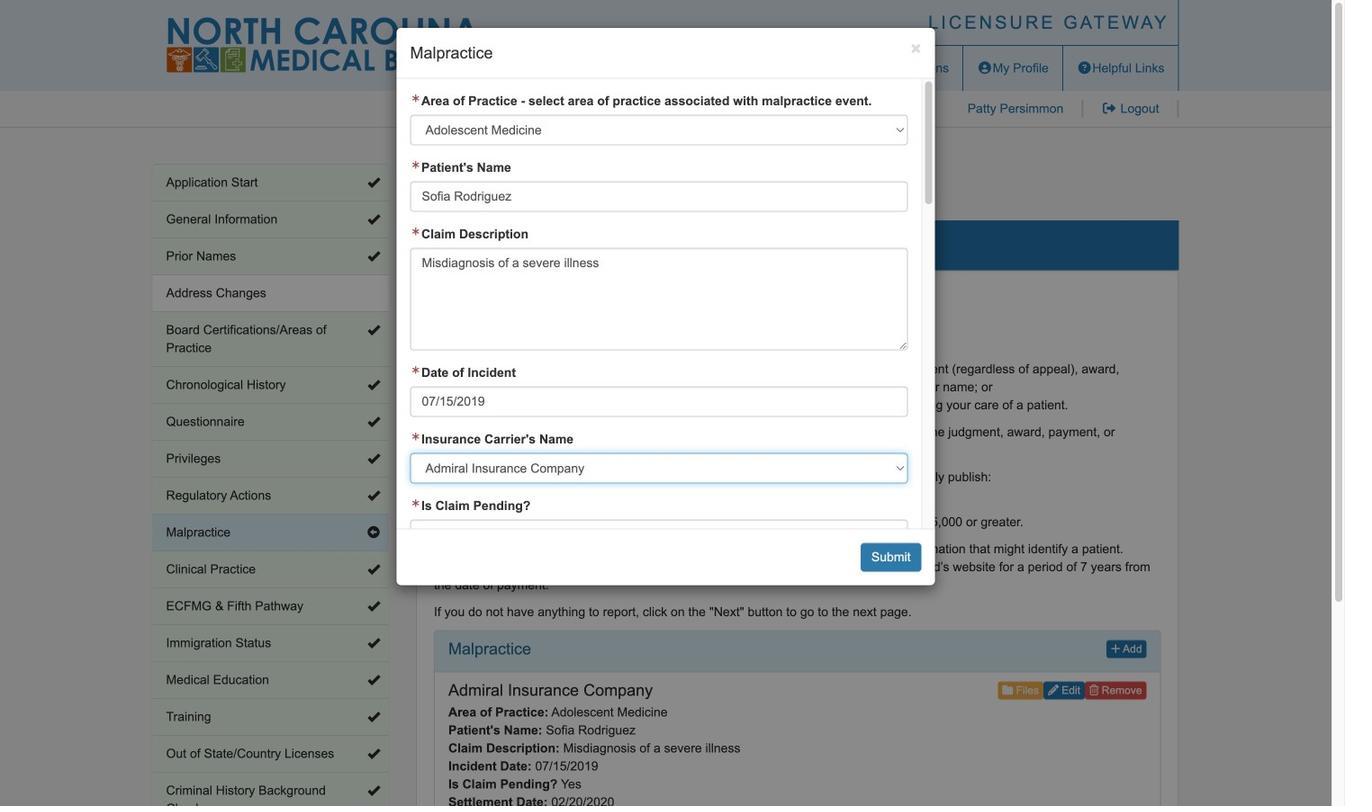 Task type: locate. For each thing, give the bounding box(es) containing it.
question circle image
[[1077, 62, 1093, 74]]

7 ok image from the top
[[367, 564, 380, 576]]

ok image
[[367, 177, 380, 189], [367, 490, 380, 503], [367, 638, 380, 650], [367, 711, 380, 724], [367, 748, 380, 761], [367, 785, 380, 798]]

plus image
[[1111, 644, 1121, 655]]

None text field
[[410, 248, 908, 351]]

9 ok image from the top
[[367, 675, 380, 687]]

north carolina medical board logo image
[[166, 17, 481, 73]]

3 fw image from the top
[[410, 433, 421, 442]]

5 ok image from the top
[[367, 416, 380, 429]]

2 fw image from the top
[[410, 228, 421, 237]]

ok image
[[367, 213, 380, 226], [367, 250, 380, 263], [367, 324, 380, 337], [367, 379, 380, 392], [367, 416, 380, 429], [367, 453, 380, 466], [367, 564, 380, 576], [367, 601, 380, 613], [367, 675, 380, 687]]

None text field
[[410, 182, 908, 212]]

0 vertical spatial fw image
[[410, 94, 421, 103]]

1 vertical spatial fw image
[[410, 366, 421, 375]]

None submit
[[861, 544, 922, 573]]

MM/DD/YYYY text field
[[410, 387, 908, 418]]

1 fw image from the top
[[410, 94, 421, 103]]

2 ok image from the top
[[367, 490, 380, 503]]

1 ok image from the top
[[367, 213, 380, 226]]

1 fw image from the top
[[410, 161, 421, 170]]

fw image
[[410, 94, 421, 103], [410, 366, 421, 375]]

fw image
[[410, 161, 421, 170], [410, 228, 421, 237], [410, 433, 421, 442], [410, 500, 421, 509]]

trash o image
[[1090, 685, 1099, 696]]

1 ok image from the top
[[367, 177, 380, 189]]



Task type: describe. For each thing, give the bounding box(es) containing it.
2 fw image from the top
[[410, 366, 421, 375]]

3 ok image from the top
[[367, 638, 380, 650]]

2 ok image from the top
[[367, 250, 380, 263]]

4 ok image from the top
[[367, 711, 380, 724]]

pencil image
[[1048, 685, 1059, 696]]

sign out image
[[1102, 102, 1117, 115]]

8 ok image from the top
[[367, 601, 380, 613]]

6 ok image from the top
[[367, 453, 380, 466]]

4 ok image from the top
[[367, 379, 380, 392]]

5 ok image from the top
[[367, 748, 380, 761]]

4 fw image from the top
[[410, 500, 421, 509]]

user circle image
[[977, 62, 993, 74]]

6 ok image from the top
[[367, 785, 380, 798]]

3 ok image from the top
[[367, 324, 380, 337]]

folder image
[[1003, 685, 1013, 696]]

circle arrow left image
[[367, 527, 380, 539]]



